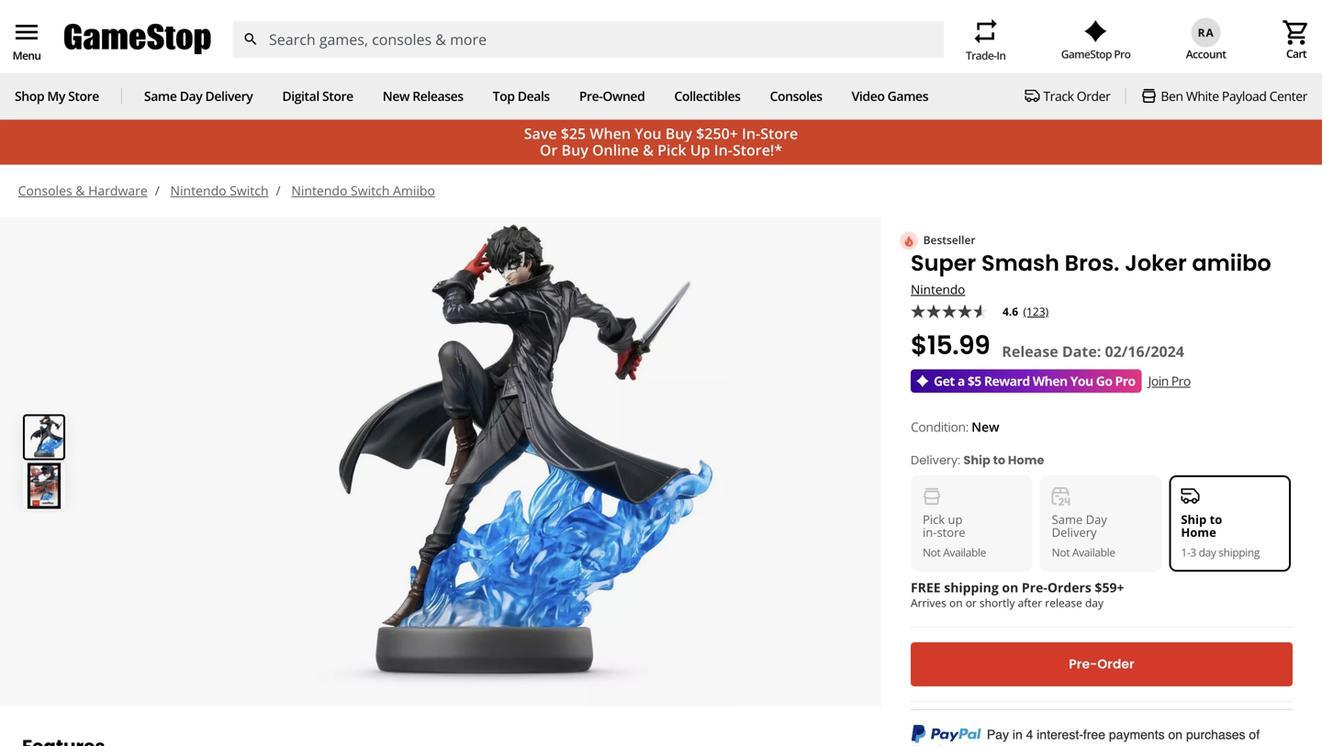 Task type: locate. For each thing, give the bounding box(es) containing it.
0 horizontal spatial to
[[993, 452, 1006, 469]]

home
[[1008, 452, 1044, 469], [1181, 524, 1216, 541]]

$59+
[[1095, 579, 1124, 596]]

0 horizontal spatial ship
[[964, 452, 991, 469]]

shop my store
[[15, 87, 99, 105]]

search button
[[232, 21, 269, 58]]

collectibles
[[674, 87, 741, 105]]

2 horizontal spatial store
[[760, 124, 798, 143]]

1 horizontal spatial switch
[[351, 182, 390, 199]]

ship up 3
[[1181, 511, 1207, 528]]

pro for join pro
[[1171, 372, 1191, 390]]

pre- for pre-order
[[1069, 655, 1097, 673]]

0 horizontal spatial switch
[[230, 182, 269, 199]]

store right my
[[68, 87, 99, 105]]

day down gamestop image
[[180, 87, 202, 105]]

consoles for consoles 'link'
[[770, 87, 822, 105]]

1 vertical spatial pre-
[[1022, 579, 1047, 596]]

nintendo switch
[[170, 182, 269, 199]]

pick
[[658, 140, 686, 160], [923, 511, 945, 528]]

store down consoles 'link'
[[760, 124, 798, 143]]

when right $25
[[590, 124, 631, 143]]

day
[[1199, 545, 1216, 560], [1085, 595, 1104, 610]]

pro right join
[[1171, 372, 1191, 390]]

store
[[68, 87, 99, 105], [322, 87, 353, 105], [760, 124, 798, 143]]

video games link
[[852, 87, 928, 105]]

2 switch from the left
[[351, 182, 390, 199]]

0 horizontal spatial nintendo
[[170, 182, 226, 199]]

pick up in-store not available
[[923, 511, 986, 560]]

shipping
[[1219, 545, 1260, 560], [944, 579, 999, 596]]

pre- down the release
[[1069, 655, 1097, 673]]

bestseller
[[923, 233, 976, 248]]

1 horizontal spatial available
[[1072, 545, 1115, 560]]

0 vertical spatial consoles
[[770, 87, 822, 105]]

home up 3
[[1181, 524, 1216, 541]]

order inside 'button'
[[1097, 655, 1135, 673]]

shipping inside free shipping on pre-orders $59+ arrives on or shortly after release day
[[944, 579, 999, 596]]

available inside 'same day delivery not available'
[[1072, 545, 1115, 560]]

deals
[[518, 87, 550, 105]]

0 horizontal spatial new
[[383, 87, 409, 105]]

02/16/2024
[[1105, 341, 1184, 361]]

1 horizontal spatial pick
[[923, 511, 945, 528]]

1 vertical spatial pick
[[923, 511, 945, 528]]

release date: 02/16/2024
[[1002, 341, 1184, 361]]

1 vertical spatial shipping
[[944, 579, 999, 596]]

order
[[1077, 87, 1110, 105], [1097, 655, 1135, 673]]

consoles up store!*
[[770, 87, 822, 105]]

you down owned
[[635, 124, 662, 143]]

1 horizontal spatial delivery
[[1052, 524, 1097, 541]]

nintendo
[[170, 182, 226, 199], [291, 182, 347, 199], [911, 281, 965, 298]]

save
[[524, 124, 557, 143]]

pick left up
[[923, 511, 945, 528]]

you
[[635, 124, 662, 143], [1070, 372, 1093, 390]]

day right 3
[[1199, 545, 1216, 560]]

go
[[1096, 372, 1112, 390]]

day
[[180, 87, 202, 105], [1086, 511, 1107, 528]]

pre- right shortly
[[1022, 579, 1047, 596]]

day up $59+
[[1086, 511, 1107, 528]]

0 vertical spatial you
[[635, 124, 662, 143]]

0 horizontal spatial not
[[923, 545, 941, 560]]

delivery up orders
[[1052, 524, 1097, 541]]

0 vertical spatial same
[[144, 87, 177, 105]]

online
[[592, 140, 639, 160]]

1 vertical spatial ship
[[1181, 511, 1207, 528]]

0 vertical spatial home
[[1008, 452, 1044, 469]]

1 horizontal spatial shipping
[[1219, 545, 1260, 560]]

get
[[934, 372, 955, 390]]

2 horizontal spatial nintendo
[[911, 281, 965, 298]]

2 not from the left
[[1052, 545, 1070, 560]]

ben white payload center link
[[1141, 87, 1307, 105]]

0 vertical spatial ship
[[964, 452, 991, 469]]

1 horizontal spatial &
[[643, 140, 654, 160]]

0 vertical spatial to
[[993, 452, 1006, 469]]

1 horizontal spatial buy
[[665, 124, 692, 143]]

1 horizontal spatial ship
[[1181, 511, 1207, 528]]

0 horizontal spatial day
[[1085, 595, 1104, 610]]

Search games, consoles & more search field
[[269, 21, 911, 58]]

0 horizontal spatial delivery
[[205, 87, 253, 105]]

store inside "save $25 when you buy $250+ in-store or buy online & pick up in-store!*"
[[760, 124, 798, 143]]

pre-
[[579, 87, 603, 105], [1022, 579, 1047, 596], [1069, 655, 1097, 673]]

0 vertical spatial delivery
[[205, 87, 253, 105]]

0 vertical spatial pick
[[658, 140, 686, 160]]

nintendo for nintendo switch amiibo
[[291, 182, 347, 199]]

switch for nintendo switch amiibo
[[351, 182, 390, 199]]

in- right $250+
[[742, 124, 760, 143]]

switch
[[230, 182, 269, 199], [351, 182, 390, 199]]

0 horizontal spatial pre-
[[579, 87, 603, 105]]

joker
[[1125, 248, 1187, 279]]

same day delivery
[[144, 87, 253, 105]]

date:
[[1062, 341, 1101, 361]]

1 horizontal spatial home
[[1181, 524, 1216, 541]]

delivery down search button
[[205, 87, 253, 105]]

1 horizontal spatial in-
[[742, 124, 760, 143]]

consoles
[[770, 87, 822, 105], [18, 182, 72, 199]]

new up delivery: ship to home
[[972, 418, 1000, 436]]

gamestop pro icon image
[[1084, 20, 1107, 42]]

1 vertical spatial delivery
[[1052, 524, 1097, 541]]

2 vertical spatial pre-
[[1069, 655, 1097, 673]]

0 horizontal spatial available
[[943, 545, 986, 560]]

buy
[[665, 124, 692, 143], [561, 140, 588, 160]]

ra account
[[1186, 25, 1226, 61]]

available up $59+
[[1072, 545, 1115, 560]]

collectibles link
[[674, 87, 741, 105]]

0 horizontal spatial store
[[68, 87, 99, 105]]

1 horizontal spatial to
[[1210, 511, 1222, 528]]

order for pre-order
[[1097, 655, 1135, 673]]

not up orders
[[1052, 545, 1070, 560]]

arrives
[[911, 595, 947, 610]]

0 horizontal spatial same
[[144, 87, 177, 105]]

white
[[1186, 87, 1219, 105]]

pre- up $25
[[579, 87, 603, 105]]

get a $5 reward when you go pro
[[934, 372, 1135, 390]]

same
[[144, 87, 177, 105], [1052, 511, 1083, 528]]

1 vertical spatial day
[[1086, 511, 1107, 528]]

0 vertical spatial &
[[643, 140, 654, 160]]

pre-owned
[[579, 87, 645, 105]]

order for track order
[[1077, 87, 1110, 105]]

0 vertical spatial pre-
[[579, 87, 603, 105]]

condition
[[911, 418, 966, 436]]

& left hardware
[[76, 182, 85, 199]]

track order link
[[1025, 87, 1110, 105]]

in-
[[923, 524, 937, 541]]

order right track
[[1077, 87, 1110, 105]]

day inside ship to home 1-3 day shipping
[[1199, 545, 1216, 560]]

pick inside "save $25 when you buy $250+ in-store or buy online & pick up in-store!*"
[[658, 140, 686, 160]]

order down $59+
[[1097, 655, 1135, 673]]

0 horizontal spatial shipping
[[944, 579, 999, 596]]

delivery inside 'same day delivery not available'
[[1052, 524, 1097, 541]]

shopping_cart
[[1282, 18, 1311, 47]]

delivery
[[205, 87, 253, 105], [1052, 524, 1097, 541]]

0 horizontal spatial consoles
[[18, 182, 72, 199]]

2 horizontal spatial pre-
[[1069, 655, 1097, 673]]

pick inside pick up in-store not available
[[923, 511, 945, 528]]

0 vertical spatial day
[[1199, 545, 1216, 560]]

1 horizontal spatial pre-
[[1022, 579, 1047, 596]]

& right online on the top left of the page
[[643, 140, 654, 160]]

same inside 'same day delivery not available'
[[1052, 511, 1083, 528]]

not down in-
[[923, 545, 941, 560]]

consoles left hardware
[[18, 182, 72, 199]]

1 vertical spatial to
[[1210, 511, 1222, 528]]

1 vertical spatial you
[[1070, 372, 1093, 390]]

0 horizontal spatial when
[[590, 124, 631, 143]]

pick left "up"
[[658, 140, 686, 160]]

day inside free shipping on pre-orders $59+ arrives on or shortly after release day
[[1085, 595, 1104, 610]]

store!*
[[733, 140, 782, 160]]

1 vertical spatial day
[[1085, 595, 1104, 610]]

top deals
[[493, 87, 550, 105]]

1 horizontal spatial day
[[1199, 545, 1216, 560]]

new left releases in the top left of the page
[[383, 87, 409, 105]]

delivery: ship to home
[[911, 452, 1044, 469]]

digital store
[[282, 87, 353, 105]]

1 horizontal spatial new
[[972, 418, 1000, 436]]

pro right gamestop
[[1114, 46, 1131, 61]]

available
[[943, 545, 986, 560], [1072, 545, 1115, 560]]

1 horizontal spatial same
[[1052, 511, 1083, 528]]

1 vertical spatial same
[[1052, 511, 1083, 528]]

pre-order
[[1069, 655, 1135, 673]]

in- right "up"
[[714, 140, 733, 160]]

(123)
[[1023, 304, 1049, 319]]

4.6 (123)
[[1003, 304, 1049, 319]]

top
[[493, 87, 515, 105]]

$15.99
[[911, 327, 990, 363]]

when
[[590, 124, 631, 143], [1033, 372, 1068, 390]]

1 horizontal spatial not
[[1052, 545, 1070, 560]]

buy right 'or'
[[561, 140, 588, 160]]

0 horizontal spatial day
[[180, 87, 202, 105]]

available down store
[[943, 545, 986, 560]]

pro
[[1114, 46, 1131, 61], [1115, 372, 1135, 390], [1171, 372, 1191, 390]]

menu menu
[[12, 18, 41, 63]]

delivery for same day delivery
[[205, 87, 253, 105]]

gamestop image
[[64, 22, 211, 57]]

delivery for same day delivery not available
[[1052, 524, 1097, 541]]

3
[[1190, 545, 1196, 560]]

0 horizontal spatial pick
[[658, 140, 686, 160]]

1 not from the left
[[923, 545, 941, 560]]

0 vertical spatial when
[[590, 124, 631, 143]]

pre-order button
[[911, 642, 1293, 687]]

1 available from the left
[[943, 545, 986, 560]]

shipping right 3
[[1219, 545, 1260, 560]]

1 horizontal spatial consoles
[[770, 87, 822, 105]]

1 vertical spatial consoles
[[18, 182, 72, 199]]

day right the release
[[1085, 595, 1104, 610]]

same down gamestop image
[[144, 87, 177, 105]]

shipping right free
[[944, 579, 999, 596]]

1 vertical spatial order
[[1097, 655, 1135, 673]]

0 horizontal spatial on
[[949, 595, 963, 610]]

store right digital
[[322, 87, 353, 105]]

2 available from the left
[[1072, 545, 1115, 560]]

payload
[[1222, 87, 1267, 105]]

0 vertical spatial day
[[180, 87, 202, 105]]

buy left $250+
[[665, 124, 692, 143]]

free shipping on pre-orders $59+ arrives on or shortly after release day
[[911, 579, 1124, 610]]

0 horizontal spatial in-
[[714, 140, 733, 160]]

1 horizontal spatial you
[[1070, 372, 1093, 390]]

1 switch from the left
[[230, 182, 269, 199]]

0 vertical spatial shipping
[[1219, 545, 1260, 560]]

0 horizontal spatial you
[[635, 124, 662, 143]]

0 vertical spatial order
[[1077, 87, 1110, 105]]

same for same day delivery not available
[[1052, 511, 1083, 528]]

ship down condition new
[[964, 452, 991, 469]]

&
[[643, 140, 654, 160], [76, 182, 85, 199]]

1 horizontal spatial day
[[1086, 511, 1107, 528]]

pro right go
[[1115, 372, 1135, 390]]

1 horizontal spatial nintendo
[[291, 182, 347, 199]]

home down the get a $5 reward when you go pro
[[1008, 452, 1044, 469]]

1 vertical spatial new
[[972, 418, 1000, 436]]

1 vertical spatial home
[[1181, 524, 1216, 541]]

home inside ship to home 1-3 day shipping
[[1181, 524, 1216, 541]]

on left or
[[949, 595, 963, 610]]

nintendo inside super smash bros. joker amiibo nintendo
[[911, 281, 965, 298]]

when down release
[[1033, 372, 1068, 390]]

1 vertical spatial when
[[1033, 372, 1068, 390]]

center
[[1270, 87, 1307, 105]]

day inside 'same day delivery not available'
[[1086, 511, 1107, 528]]

0 horizontal spatial &
[[76, 182, 85, 199]]

pre- inside 'button'
[[1069, 655, 1097, 673]]

you left go
[[1070, 372, 1093, 390]]

in
[[996, 48, 1006, 63]]

same up orders
[[1052, 511, 1083, 528]]

my
[[47, 87, 65, 105]]

on right or
[[1002, 579, 1019, 596]]

0 vertical spatial new
[[383, 87, 409, 105]]



Task type: describe. For each thing, give the bounding box(es) containing it.
shop my store link
[[15, 87, 99, 105]]

gamestop pro
[[1061, 46, 1131, 61]]

amiibo
[[393, 182, 435, 199]]

$25
[[561, 124, 586, 143]]

orders
[[1047, 579, 1092, 596]]

releases
[[412, 87, 463, 105]]

$250+
[[696, 124, 738, 143]]

nintendo switch amiibo link
[[291, 182, 435, 199]]

video
[[852, 87, 885, 105]]

1 horizontal spatial store
[[322, 87, 353, 105]]

join
[[1148, 372, 1169, 390]]

nintendo switch link
[[170, 182, 269, 199]]

ra
[[1198, 25, 1214, 40]]

delivery:
[[911, 452, 960, 469]]

new releases link
[[383, 87, 463, 105]]

gamestop pro link
[[1061, 20, 1131, 61]]

save $25 when you buy $250+ in-store or buy online & pick up in-store!*
[[524, 124, 798, 160]]

account
[[1186, 46, 1226, 61]]

1 horizontal spatial on
[[1002, 579, 1019, 596]]

pro for gamestop pro
[[1114, 46, 1131, 61]]

super smash bros. joker amiibo image
[[88, 217, 881, 707]]

0 horizontal spatial home
[[1008, 452, 1044, 469]]

day for same day delivery
[[180, 87, 202, 105]]

not inside 'same day delivery not available'
[[1052, 545, 1070, 560]]

not inside pick up in-store not available
[[923, 545, 941, 560]]

repeat
[[971, 17, 1000, 46]]

consoles for consoles & hardware
[[18, 182, 72, 199]]

4.6
[[1003, 304, 1018, 319]]

or
[[966, 595, 977, 610]]

nintendo for nintendo switch
[[170, 182, 226, 199]]

release
[[1045, 595, 1082, 610]]

you inside "save $25 when you buy $250+ in-store or buy online & pick up in-store!*"
[[635, 124, 662, 143]]

gamestop
[[1061, 46, 1112, 61]]

top deals link
[[493, 87, 550, 105]]

shop
[[15, 87, 44, 105]]

free
[[911, 579, 941, 596]]

& inside "save $25 when you buy $250+ in-store or buy online & pick up in-store!*"
[[643, 140, 654, 160]]

search
[[243, 31, 259, 47]]

up
[[690, 140, 710, 160]]

hardware
[[88, 182, 148, 199]]

nintendo link
[[911, 281, 973, 298]]

menu
[[13, 48, 41, 63]]

amiibo
[[1192, 248, 1271, 279]]

1 horizontal spatial when
[[1033, 372, 1068, 390]]

after
[[1018, 595, 1042, 610]]

same day delivery not available
[[1052, 511, 1115, 560]]

join pro link
[[1148, 372, 1191, 390]]

search search field
[[232, 21, 944, 58]]

video games
[[852, 87, 928, 105]]

ben
[[1161, 87, 1183, 105]]

games
[[888, 87, 928, 105]]

ship inside ship to home 1-3 day shipping
[[1181, 511, 1207, 528]]

0 horizontal spatial buy
[[561, 140, 588, 160]]

to inside ship to home 1-3 day shipping
[[1210, 511, 1222, 528]]

shortly
[[980, 595, 1015, 610]]

same day delivery link
[[144, 87, 253, 105]]

pre- for pre-owned
[[579, 87, 603, 105]]

consoles & hardware link
[[18, 182, 148, 199]]

store
[[937, 524, 966, 541]]

new releases
[[383, 87, 463, 105]]

menu
[[12, 18, 41, 47]]

digital store link
[[282, 87, 353, 105]]

a
[[958, 372, 965, 390]]

bros.
[[1065, 248, 1120, 279]]

owned
[[603, 87, 645, 105]]

digital
[[282, 87, 319, 105]]

ship to home 1-3 day shipping
[[1181, 511, 1260, 560]]

release
[[1002, 341, 1058, 361]]

$5
[[968, 372, 981, 390]]

day for same day delivery not available
[[1086, 511, 1107, 528]]

nintendo switch amiibo
[[291, 182, 435, 199]]

track
[[1043, 87, 1074, 105]]

shipping inside ship to home 1-3 day shipping
[[1219, 545, 1260, 560]]

pre- inside free shipping on pre-orders $59+ arrives on or shortly after release day
[[1022, 579, 1047, 596]]

shopping_cart cart
[[1282, 18, 1311, 61]]

repeat trade-in
[[966, 17, 1006, 63]]

switch for nintendo switch
[[230, 182, 269, 199]]

same for same day delivery
[[144, 87, 177, 105]]

1 vertical spatial &
[[76, 182, 85, 199]]

super
[[911, 248, 976, 279]]

consoles & hardware
[[18, 182, 148, 199]]

available inside pick up in-store not available
[[943, 545, 986, 560]]

smash
[[981, 248, 1060, 279]]

condition new
[[911, 418, 1000, 436]]

when inside "save $25 when you buy $250+ in-store or buy online & pick up in-store!*"
[[590, 124, 631, 143]]

pre-owned link
[[579, 87, 645, 105]]

cart
[[1286, 46, 1307, 61]]

consoles link
[[770, 87, 822, 105]]

trade-
[[966, 48, 996, 63]]

up
[[948, 511, 963, 528]]

or
[[540, 140, 558, 160]]

super smash bros. joker amiibo nintendo
[[911, 248, 1271, 298]]

track order
[[1043, 87, 1110, 105]]

reward
[[984, 372, 1030, 390]]



Task type: vqa. For each thing, say whether or not it's contained in the screenshot.
"Dashboard Icon"
no



